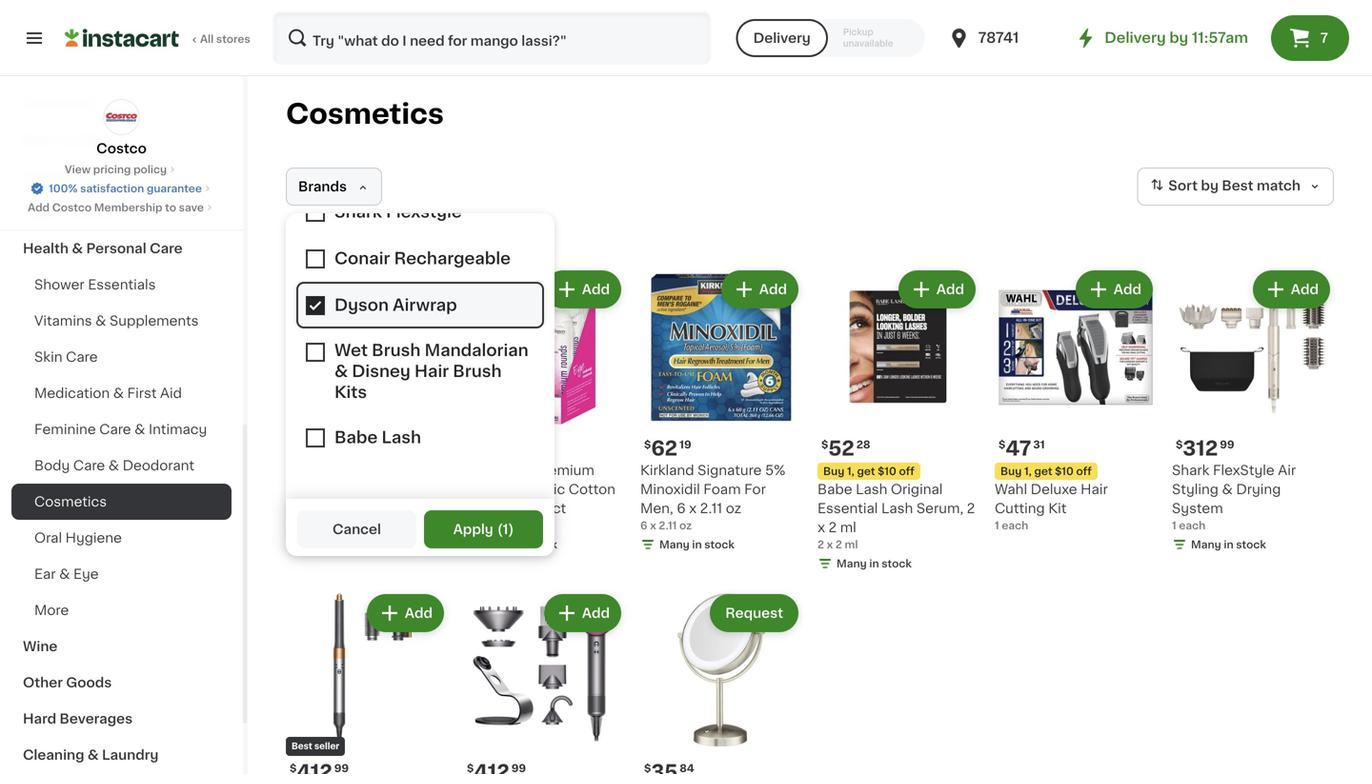 Task type: describe. For each thing, give the bounding box(es) containing it.
& for supplements
[[95, 315, 106, 328]]

stock for drying
[[1237, 540, 1267, 550]]

feminine
[[34, 423, 96, 437]]

cutting
[[995, 502, 1045, 516]]

more link
[[11, 593, 232, 629]]

seller
[[314, 743, 340, 752]]

ct for hair
[[295, 521, 306, 531]]

& down the feminine care & intimacy
[[108, 459, 119, 473]]

23 16
[[297, 439, 337, 459]]

premium
[[535, 464, 595, 478]]

all
[[200, 34, 214, 44]]

body care & deodorant link
[[11, 448, 232, 484]]

84
[[680, 764, 695, 774]]

by for sort
[[1201, 179, 1219, 193]]

feminine care & intimacy link
[[11, 412, 232, 448]]

Best match Sort by field
[[1137, 168, 1335, 206]]

stores
[[216, 34, 250, 44]]

best seller
[[292, 743, 340, 752]]

best match
[[1222, 179, 1301, 193]]

add for wahl deluxe hair cutting kit
[[1114, 283, 1142, 296]]

membership
[[94, 203, 163, 213]]

best for best match
[[1222, 179, 1254, 193]]

$ 312 99
[[1176, 439, 1235, 459]]

set
[[380, 502, 402, 516]]

deluxe
[[1031, 483, 1078, 497]]

add button for shark flexstyle air styling & drying system
[[1255, 273, 1329, 307]]

0 horizontal spatial oz
[[680, 521, 692, 531]]

16
[[325, 440, 337, 450]]

many for each
[[1192, 540, 1222, 550]]

7
[[1321, 31, 1329, 45]]

policy
[[134, 164, 167, 175]]

sort
[[1169, 179, 1198, 193]]

hair for brush
[[358, 483, 386, 497]]

goods for paper goods
[[66, 206, 112, 219]]

ct for hypoallergenic
[[488, 521, 499, 531]]

shark
[[1172, 464, 1210, 478]]

$ 52 28
[[822, 439, 871, 459]]

delivery for delivery by 11:57am
[[1105, 31, 1166, 45]]

wahl deluxe hair cutting kit 1 each
[[995, 483, 1108, 531]]

0 horizontal spatial 99
[[334, 764, 349, 774]]

intimacy
[[149, 423, 207, 437]]

many for ct
[[482, 540, 513, 550]]

styling
[[1172, 483, 1219, 497]]

$17.40 element
[[463, 437, 625, 461]]

0 horizontal spatial 2.11
[[659, 521, 677, 531]]

laundry
[[102, 749, 159, 763]]

shark flexstyle air styling & drying system 1 each
[[1172, 464, 1296, 531]]

many in stock for 2
[[837, 559, 912, 570]]

get for 52
[[857, 467, 876, 477]]

100% satisfaction guarantee button
[[30, 177, 213, 196]]

pricing
[[93, 164, 131, 175]]

add button for babe lash original essential lash serum, 2 x 2 ml
[[901, 273, 974, 307]]

paper
[[23, 206, 63, 219]]

supplements
[[110, 315, 199, 328]]

request
[[726, 607, 784, 621]]

beverages
[[60, 713, 133, 726]]

off for 47
[[1077, 467, 1092, 477]]

add for kirkland signature 5% minoxidil foam for men, 6 x 2.11 oz
[[760, 283, 787, 296]]

product group containing 52
[[818, 267, 980, 576]]

add button for swisspers premium hypoallergenic cotton rounds, 900 ct
[[546, 273, 620, 307]]

add costco membership to save
[[28, 203, 204, 213]]

request button
[[712, 597, 797, 631]]

view
[[65, 164, 91, 175]]

all stores link
[[65, 11, 252, 65]]

wine link
[[11, 629, 232, 665]]

hair for deluxe
[[1081, 483, 1108, 497]]

0 horizontal spatial cosmetics
[[34, 496, 107, 509]]

5%
[[765, 464, 786, 478]]

swisspers
[[463, 464, 531, 478]]

62
[[651, 439, 678, 459]]

floral link
[[11, 50, 232, 86]]

1 inside the shark flexstyle air styling & drying system 1 each
[[1172, 521, 1177, 531]]

product group containing 47
[[995, 267, 1157, 534]]

$10 for 47
[[1055, 467, 1074, 477]]

aid
[[160, 387, 182, 400]]

apply
[[453, 523, 494, 537]]

brands button
[[286, 168, 382, 206]]

1, for 52
[[847, 467, 855, 477]]

body care & deodorant
[[34, 459, 194, 473]]

body
[[34, 459, 70, 473]]

care for feminine
[[99, 423, 131, 437]]

cleaning & laundry
[[23, 749, 159, 763]]

health
[[23, 242, 69, 255]]

1 horizontal spatial 99
[[512, 764, 526, 774]]

product group containing 312
[[1172, 267, 1335, 557]]

delivery for delivery
[[754, 31, 811, 45]]

0 horizontal spatial 900
[[463, 521, 485, 531]]

kirkland signature 5% minoxidil foam for men, 6 x 2.11 oz 6 x 2.11 oz
[[641, 464, 786, 531]]

in for each
[[1224, 540, 1234, 550]]

2 brush from the left
[[389, 483, 428, 497]]

buy for 47
[[1001, 467, 1022, 477]]

care for body
[[73, 459, 105, 473]]

shower
[[34, 278, 85, 292]]

assorted
[[316, 502, 377, 516]]

add for wet brush hair brush set, assorted set
[[405, 283, 433, 296]]

vitamins
[[34, 315, 92, 328]]

add for swisspers premium hypoallergenic cotton rounds, 900 ct
[[582, 283, 610, 296]]

Search field
[[275, 13, 710, 63]]

0 vertical spatial cosmetics
[[286, 101, 444, 128]]

1 vertical spatial ml
[[845, 540, 858, 550]]

ear
[[34, 568, 56, 581]]

wahl
[[995, 483, 1028, 497]]

all stores
[[200, 34, 250, 44]]

0 vertical spatial oz
[[726, 502, 742, 516]]

rounds,
[[463, 502, 518, 516]]

original
[[891, 483, 943, 497]]

electronics link
[[11, 86, 232, 122]]

& for eye
[[59, 568, 70, 581]]

1, for 47
[[1025, 467, 1032, 477]]

add for babe lash original essential lash serum, 2 x 2 ml
[[937, 283, 965, 296]]

add for shark flexstyle air styling & drying system
[[1291, 283, 1319, 296]]

23
[[297, 439, 323, 459]]

system
[[1172, 502, 1224, 516]]

many for x
[[660, 540, 690, 550]]

product group containing 23
[[286, 267, 448, 534]]

hygiene
[[65, 532, 122, 545]]

get for 47
[[1035, 467, 1053, 477]]

312
[[1183, 439, 1218, 459]]

floral
[[23, 61, 61, 74]]

buy 1, get $10 off for 52
[[824, 467, 915, 477]]

78741
[[979, 31, 1019, 45]]

1 vertical spatial lash
[[882, 502, 913, 516]]

in for x
[[692, 540, 702, 550]]

0 horizontal spatial 6
[[641, 521, 648, 531]]

each inside the shark flexstyle air styling & drying system 1 each
[[1179, 521, 1206, 531]]

swisspers premium hypoallergenic cotton rounds, 900 ct 900 ct
[[463, 464, 616, 531]]

0 horizontal spatial costco
[[52, 203, 92, 213]]

set,
[[286, 502, 312, 516]]



Task type: vqa. For each thing, say whether or not it's contained in the screenshot.
1 within Wahl Deluxe Hair Cutting Kit 1 each
yes



Task type: locate. For each thing, give the bounding box(es) containing it.
add costco membership to save link
[[28, 200, 215, 215]]

stock down kirkland signature 5% minoxidil foam for men, 6 x 2.11 oz 6 x 2.11 oz
[[705, 540, 735, 550]]

0 vertical spatial ml
[[840, 521, 857, 535]]

1 horizontal spatial cosmetics
[[286, 101, 444, 128]]

cider
[[73, 133, 111, 147]]

$ inside $ 52 28
[[822, 440, 829, 450]]

& for cider
[[58, 133, 70, 147]]

liquor
[[23, 170, 67, 183]]

costco down 100%
[[52, 203, 92, 213]]

0 horizontal spatial delivery
[[754, 31, 811, 45]]

0 vertical spatial costco
[[96, 142, 147, 155]]

2 buy from the left
[[1001, 467, 1022, 477]]

ear & eye link
[[11, 557, 232, 593]]

1 horizontal spatial 2.11
[[700, 502, 723, 516]]

cosmetics up brands dropdown button
[[286, 101, 444, 128]]

stock for 900
[[527, 540, 558, 550]]

hair right deluxe
[[1081, 483, 1108, 497]]

brush
[[316, 483, 355, 497], [389, 483, 428, 497]]

flexstyle
[[1213, 464, 1275, 478]]

1, down $ 47 31
[[1025, 467, 1032, 477]]

1 horizontal spatial brush
[[389, 483, 428, 497]]

wine
[[23, 641, 58, 654]]

signature
[[698, 464, 762, 478]]

hard
[[23, 713, 56, 726]]

0 vertical spatial 6
[[677, 502, 686, 516]]

6 down minoxidil
[[677, 502, 686, 516]]

1 down rounds,
[[503, 523, 508, 537]]

product group containing 62
[[641, 267, 803, 557]]

feminine care & intimacy
[[34, 423, 207, 437]]

buy
[[824, 467, 845, 477], [1001, 467, 1022, 477]]

ct inside wet brush hair brush set, assorted set 3 ct
[[295, 521, 306, 531]]

costco up the "view pricing policy" link
[[96, 142, 147, 155]]

best for best seller
[[292, 743, 312, 752]]

babe
[[818, 483, 853, 497]]

satisfaction
[[80, 183, 144, 194]]

& for personal
[[72, 242, 83, 255]]

& down flexstyle
[[1222, 483, 1233, 497]]

brush up assorted at the bottom of page
[[316, 483, 355, 497]]

None search field
[[273, 11, 712, 65]]

&
[[58, 133, 70, 147], [72, 242, 83, 255], [95, 315, 106, 328], [113, 387, 124, 400], [135, 423, 145, 437], [108, 459, 119, 473], [1222, 483, 1233, 497], [59, 568, 70, 581], [88, 749, 99, 763]]

stock down 'swisspers premium hypoallergenic cotton rounds, 900 ct 900 ct'
[[527, 540, 558, 550]]

other goods
[[23, 677, 112, 690]]

& right ear
[[59, 568, 70, 581]]

by right sort
[[1201, 179, 1219, 193]]

1 $10 from the left
[[878, 467, 897, 477]]

1 vertical spatial 900
[[463, 521, 485, 531]]

stock down babe lash original essential lash serum, 2 x 2 ml 2 x 2 ml
[[882, 559, 912, 570]]

0 horizontal spatial buy 1, get $10 off
[[824, 467, 915, 477]]

many in stock down the shark flexstyle air styling & drying system 1 each
[[1192, 540, 1267, 550]]

0 horizontal spatial get
[[857, 467, 876, 477]]

cancel
[[333, 523, 381, 537]]

900
[[522, 502, 549, 516], [463, 521, 485, 531]]

brands
[[298, 180, 347, 194]]

electronics
[[23, 97, 101, 111]]

many in stock for ct
[[482, 540, 558, 550]]

$10 up deluxe
[[1055, 467, 1074, 477]]

2 hair from the left
[[1081, 483, 1108, 497]]

& inside the shark flexstyle air styling & drying system 1 each
[[1222, 483, 1233, 497]]

add button for kirkland signature 5% minoxidil foam for men, 6 x 2.11 oz
[[723, 273, 797, 307]]

1 off from the left
[[899, 467, 915, 477]]

$ inside $ 47 31
[[999, 440, 1006, 450]]

0 horizontal spatial brush
[[316, 483, 355, 497]]

shower essentials
[[34, 278, 156, 292]]

6 down men,
[[641, 521, 648, 531]]

ct right 3
[[295, 521, 306, 531]]

by for delivery
[[1170, 31, 1189, 45]]

minoxidil
[[641, 483, 700, 497]]

0 vertical spatial 900
[[522, 502, 549, 516]]

0 vertical spatial lash
[[856, 483, 888, 497]]

serum,
[[917, 502, 964, 516]]

many in stock down babe lash original essential lash serum, 2 x 2 ml 2 x 2 ml
[[837, 559, 912, 570]]

buy 1, get $10 off for 47
[[1001, 467, 1092, 477]]

1 vertical spatial 6
[[641, 521, 648, 531]]

many down (
[[482, 540, 513, 550]]

1 get from the left
[[857, 467, 876, 477]]

1 1, from the left
[[847, 467, 855, 477]]

ear & eye
[[34, 568, 99, 581]]

0 horizontal spatial ct
[[295, 521, 306, 531]]

1 hair from the left
[[358, 483, 386, 497]]

in down rounds,
[[515, 540, 525, 550]]

vitamins & supplements link
[[11, 303, 232, 339]]

costco
[[96, 142, 147, 155], [52, 203, 92, 213]]

2
[[967, 502, 975, 516], [829, 521, 837, 535], [818, 540, 824, 550], [836, 540, 842, 550]]

1 down 'system'
[[1172, 521, 1177, 531]]

0 vertical spatial 2.11
[[700, 502, 723, 516]]

1 horizontal spatial oz
[[726, 502, 742, 516]]

foam
[[704, 483, 741, 497]]

& down first
[[135, 423, 145, 437]]

medication
[[34, 387, 110, 400]]

& for laundry
[[88, 749, 99, 763]]

other
[[23, 677, 63, 690]]

hair
[[358, 483, 386, 497], [1081, 483, 1108, 497]]

)
[[508, 523, 514, 537]]

for
[[745, 483, 766, 497]]

1 horizontal spatial best
[[1222, 179, 1254, 193]]

1, down $ 52 28
[[847, 467, 855, 477]]

& left first
[[113, 387, 124, 400]]

oz down foam
[[726, 502, 742, 516]]

1 horizontal spatial get
[[1035, 467, 1053, 477]]

1 horizontal spatial 1,
[[1025, 467, 1032, 477]]

to
[[165, 203, 176, 213]]

care right body
[[73, 459, 105, 473]]

0 vertical spatial by
[[1170, 31, 1189, 45]]

1 horizontal spatial 900
[[522, 502, 549, 516]]

by left the 11:57am
[[1170, 31, 1189, 45]]

each down 'system'
[[1179, 521, 1206, 531]]

buy for 52
[[824, 467, 845, 477]]

costco logo image
[[103, 99, 140, 135]]

19
[[680, 440, 692, 450]]

1 horizontal spatial each
[[1179, 521, 1206, 531]]

1 horizontal spatial delivery
[[1105, 31, 1166, 45]]

0 horizontal spatial off
[[899, 467, 915, 477]]

1 horizontal spatial by
[[1201, 179, 1219, 193]]

hair inside wet brush hair brush set, assorted set 3 ct
[[358, 483, 386, 497]]

beer & cider
[[23, 133, 111, 147]]

best
[[1222, 179, 1254, 193], [292, 743, 312, 752]]

buy 1, get $10 off up deluxe
[[1001, 467, 1092, 477]]

care down to
[[150, 242, 183, 255]]

cotton
[[569, 483, 616, 497]]

2.11 down men,
[[659, 521, 677, 531]]

get down "28"
[[857, 467, 876, 477]]

babe lash original essential lash serum, 2 x 2 ml 2 x 2 ml
[[818, 483, 975, 550]]

kit
[[1049, 502, 1067, 516]]

care for skin
[[66, 351, 98, 364]]

900 down rounds,
[[463, 521, 485, 531]]

1
[[995, 521, 1000, 531], [1172, 521, 1177, 531], [503, 523, 508, 537]]

hard beverages link
[[11, 702, 232, 738]]

0 horizontal spatial hair
[[358, 483, 386, 497]]

0 horizontal spatial best
[[292, 743, 312, 752]]

1 horizontal spatial 1
[[995, 521, 1000, 531]]

beer
[[23, 133, 55, 147]]

0 horizontal spatial each
[[1002, 521, 1029, 531]]

7 button
[[1272, 15, 1350, 61]]

off for 52
[[899, 467, 915, 477]]

each inside wahl deluxe hair cutting kit 1 each
[[1002, 521, 1029, 531]]

wet
[[286, 483, 313, 497]]

goods down satisfaction
[[66, 206, 112, 219]]

many in stock for each
[[1192, 540, 1267, 550]]

many
[[482, 540, 513, 550], [660, 540, 690, 550], [1192, 540, 1222, 550], [837, 559, 867, 570]]

in down babe lash original essential lash serum, 2 x 2 ml 2 x 2 ml
[[870, 559, 879, 570]]

1 horizontal spatial $10
[[1055, 467, 1074, 477]]

goods up beverages on the left bottom
[[66, 677, 112, 690]]

care up body care & deodorant
[[99, 423, 131, 437]]

vitamins & supplements
[[34, 315, 199, 328]]

buy up 'wahl'
[[1001, 467, 1022, 477]]

$ inside $ 62 19
[[644, 440, 651, 450]]

many in stock for x
[[660, 540, 735, 550]]

add button for wet brush hair brush set, assorted set
[[369, 273, 442, 307]]

many in stock down ")"
[[482, 540, 558, 550]]

best left match
[[1222, 179, 1254, 193]]

78741 button
[[948, 11, 1062, 65]]

1 vertical spatial costco
[[52, 203, 92, 213]]

ct down the premium
[[553, 502, 566, 516]]

1 inside wahl deluxe hair cutting kit 1 each
[[995, 521, 1000, 531]]

0 vertical spatial goods
[[66, 206, 112, 219]]

skin care
[[34, 351, 98, 364]]

add
[[28, 203, 50, 213], [405, 283, 433, 296], [582, 283, 610, 296], [760, 283, 787, 296], [937, 283, 965, 296], [1114, 283, 1142, 296], [1291, 283, 1319, 296], [405, 607, 433, 621], [582, 607, 610, 621]]

oral hygiene
[[34, 532, 122, 545]]

personal
[[86, 242, 146, 255]]

medication & first aid
[[34, 387, 182, 400]]

men,
[[641, 502, 674, 516]]

shower essentials link
[[11, 267, 232, 303]]

oz down minoxidil
[[680, 521, 692, 531]]

many for 2
[[837, 559, 867, 570]]

best inside field
[[1222, 179, 1254, 193]]

match
[[1257, 179, 1301, 193]]

2 get from the left
[[1035, 467, 1053, 477]]

buy up babe on the bottom right
[[824, 467, 845, 477]]

buy 1, get $10 off down "28"
[[824, 467, 915, 477]]

cosmetics link
[[11, 484, 232, 520]]

0 vertical spatial best
[[1222, 179, 1254, 193]]

& down beverages on the left bottom
[[88, 749, 99, 763]]

in for 2
[[870, 559, 879, 570]]

many down 'system'
[[1192, 540, 1222, 550]]

wet brush hair brush set, assorted set 3 ct
[[286, 483, 428, 531]]

off up original
[[899, 467, 915, 477]]

each down 'cutting'
[[1002, 521, 1029, 531]]

many down men,
[[660, 540, 690, 550]]

delivery inside button
[[754, 31, 811, 45]]

1 horizontal spatial off
[[1077, 467, 1092, 477]]

2 1, from the left
[[1025, 467, 1032, 477]]

$10 for 52
[[878, 467, 897, 477]]

1 vertical spatial cosmetics
[[34, 496, 107, 509]]

x
[[689, 502, 697, 516], [650, 521, 657, 531], [818, 521, 825, 535], [827, 540, 833, 550]]

1 horizontal spatial hair
[[1081, 483, 1108, 497]]

11:57am
[[1192, 31, 1249, 45]]

health & personal care
[[23, 242, 183, 255]]

care right 'skin' at the left of page
[[66, 351, 98, 364]]

apply ( 1 )
[[453, 523, 514, 537]]

delivery button
[[736, 19, 828, 57]]

ct down rounds,
[[488, 521, 499, 531]]

ml
[[840, 521, 857, 535], [845, 540, 858, 550]]

2 buy 1, get $10 off from the left
[[1001, 467, 1092, 477]]

& down shower essentials
[[95, 315, 106, 328]]

2 horizontal spatial ct
[[553, 502, 566, 516]]

0 horizontal spatial by
[[1170, 31, 1189, 45]]

3
[[286, 521, 293, 531]]

1 vertical spatial by
[[1201, 179, 1219, 193]]

many down essential
[[837, 559, 867, 570]]

1 vertical spatial goods
[[66, 677, 112, 690]]

many in stock down kirkland signature 5% minoxidil foam for men, 6 x 2.11 oz 6 x 2.11 oz
[[660, 540, 735, 550]]

service type group
[[736, 19, 925, 57]]

99
[[1220, 440, 1235, 450], [334, 764, 349, 774], [512, 764, 526, 774]]

2 $10 from the left
[[1055, 467, 1074, 477]]

1 vertical spatial oz
[[680, 521, 692, 531]]

paper goods
[[23, 206, 112, 219]]

0 horizontal spatial $10
[[878, 467, 897, 477]]

2 horizontal spatial 1
[[1172, 521, 1177, 531]]

health & personal care link
[[11, 231, 232, 267]]

$ inside $ 312 99
[[1176, 440, 1183, 450]]

hair inside wahl deluxe hair cutting kit 1 each
[[1081, 483, 1108, 497]]

2 goods from the top
[[66, 677, 112, 690]]

instacart logo image
[[65, 27, 179, 50]]

1 brush from the left
[[316, 483, 355, 497]]

product group containing request
[[641, 591, 803, 775]]

1 vertical spatial 2.11
[[659, 521, 677, 531]]

lash down original
[[882, 502, 913, 516]]

hair up "set"
[[358, 483, 386, 497]]

each
[[1002, 521, 1029, 531], [1179, 521, 1206, 531]]

& right beer on the top of the page
[[58, 133, 70, 147]]

900 down hypoallergenic
[[522, 502, 549, 516]]

2 off from the left
[[1077, 467, 1092, 477]]

stock down the shark flexstyle air styling & drying system 1 each
[[1237, 540, 1267, 550]]

stock for for
[[705, 540, 735, 550]]

off up deluxe
[[1077, 467, 1092, 477]]

liquor link
[[11, 158, 232, 194]]

brush up "set"
[[389, 483, 428, 497]]

best left seller
[[292, 743, 312, 752]]

goods inside 'link'
[[66, 677, 112, 690]]

& for first
[[113, 387, 124, 400]]

hypoallergenic
[[463, 483, 565, 497]]

lash up essential
[[856, 483, 888, 497]]

52
[[829, 439, 855, 459]]

& right health
[[72, 242, 83, 255]]

in for ct
[[515, 540, 525, 550]]

deodorant
[[123, 459, 194, 473]]

in down the shark flexstyle air styling & drying system 1 each
[[1224, 540, 1234, 550]]

2.11 down foam
[[700, 502, 723, 516]]

2 each from the left
[[1179, 521, 1206, 531]]

1 down 'cutting'
[[995, 521, 1000, 531]]

1 each from the left
[[1002, 521, 1029, 531]]

2 horizontal spatial 99
[[1220, 440, 1235, 450]]

$10 up original
[[878, 467, 897, 477]]

in down kirkland signature 5% minoxidil foam for men, 6 x 2.11 oz 6 x 2.11 oz
[[692, 540, 702, 550]]

0 horizontal spatial 1,
[[847, 467, 855, 477]]

product group
[[286, 267, 448, 534], [463, 267, 625, 557], [641, 267, 803, 557], [818, 267, 980, 576], [995, 267, 1157, 534], [1172, 267, 1335, 557], [286, 591, 448, 775], [463, 591, 625, 775], [641, 591, 803, 775]]

1 horizontal spatial buy 1, get $10 off
[[1001, 467, 1092, 477]]

medication & first aid link
[[11, 376, 232, 412]]

1 buy 1, get $10 off from the left
[[824, 467, 915, 477]]

1 buy from the left
[[824, 467, 845, 477]]

cosmetics up oral hygiene
[[34, 496, 107, 509]]

add button for wahl deluxe hair cutting kit
[[1078, 273, 1151, 307]]

1 goods from the top
[[66, 206, 112, 219]]

0 horizontal spatial buy
[[824, 467, 845, 477]]

get up deluxe
[[1035, 467, 1053, 477]]

6
[[677, 502, 686, 516], [641, 521, 648, 531]]

1 horizontal spatial costco
[[96, 142, 147, 155]]

1 horizontal spatial ct
[[488, 521, 499, 531]]

in
[[515, 540, 525, 550], [692, 540, 702, 550], [1224, 540, 1234, 550], [870, 559, 879, 570]]

(
[[497, 523, 503, 537]]

goods for other goods
[[66, 677, 112, 690]]

1 horizontal spatial buy
[[1001, 467, 1022, 477]]

hard beverages
[[23, 713, 133, 726]]

stock for serum,
[[882, 559, 912, 570]]

1 horizontal spatial 6
[[677, 502, 686, 516]]

stock
[[527, 540, 558, 550], [705, 540, 735, 550], [1237, 540, 1267, 550], [882, 559, 912, 570]]

0 horizontal spatial 1
[[503, 523, 508, 537]]

1 vertical spatial best
[[292, 743, 312, 752]]

31
[[1034, 440, 1045, 450]]

99 inside $ 312 99
[[1220, 440, 1235, 450]]

by inside field
[[1201, 179, 1219, 193]]



